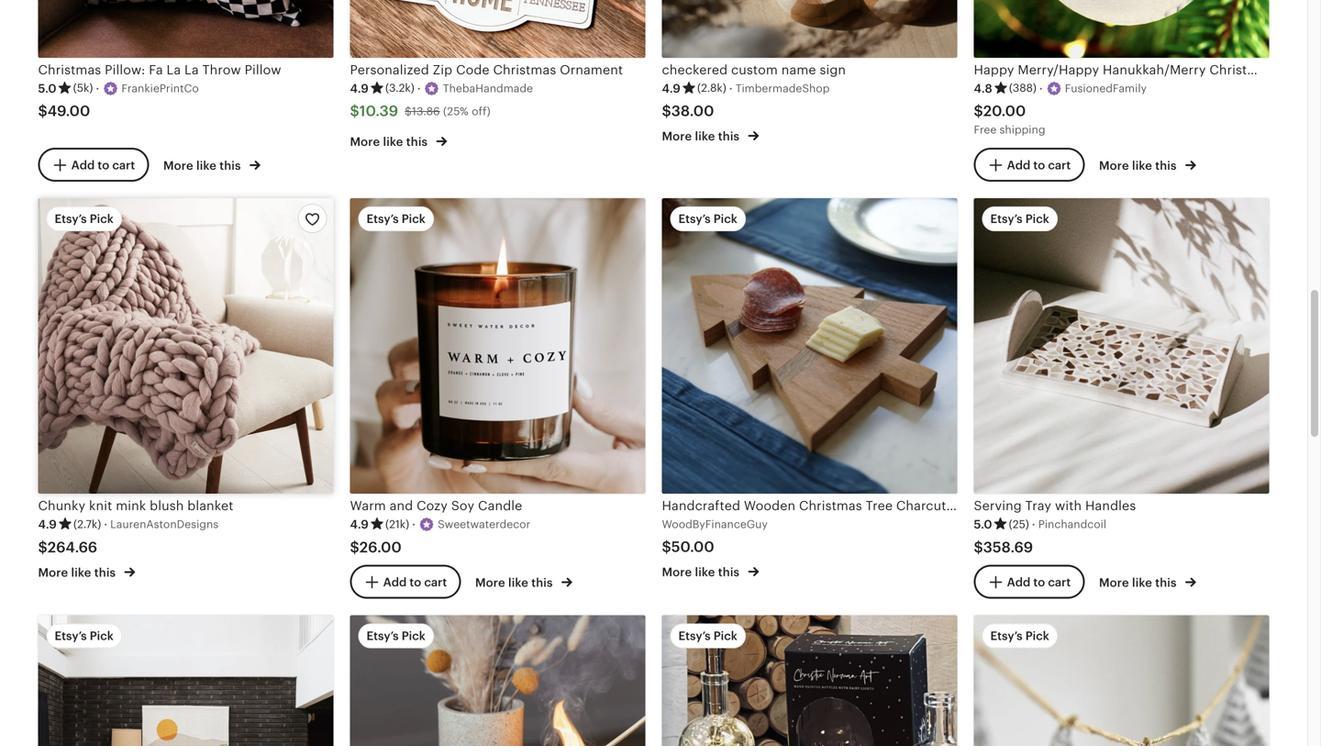 Task type: locate. For each thing, give the bounding box(es) containing it.
20.00
[[984, 103, 1027, 119]]

0 horizontal spatial 5.0
[[38, 82, 57, 95]]

more down fusionedfamily
[[1100, 159, 1130, 173]]

checkered custom name sign | personalized wedding gift for the newlyweds, family name wall hanging home decor, housewarming gift, small image
[[662, 0, 958, 58]]

49.00
[[47, 103, 90, 119]]

serving
[[974, 499, 1023, 513]]

christmas up thebahandmade
[[493, 62, 557, 77]]

etsy's for 'chunky knit mink blush blanket - giant knit blush blanket - blush throw blanket - merino wool throw - blush knit blanket - wedding gift' image
[[55, 212, 87, 226]]

0 vertical spatial 5.0
[[38, 82, 57, 95]]

$ 20.00 free shipping
[[974, 103, 1046, 136]]

add to cart
[[71, 158, 135, 172], [1008, 158, 1072, 172], [383, 575, 447, 589], [1008, 575, 1072, 589]]

like down 264.66
[[71, 566, 91, 580]]

like down 10.39
[[383, 135, 403, 149]]

38.00
[[672, 103, 715, 119]]

to for 20.00
[[1034, 158, 1046, 172]]

add down 358.69
[[1008, 575, 1031, 589]]

etsy's pick for warm and cozy soy candle | amber jar candle | christmas candle | holiday candle | winter scented candle | christmas gift | farmhouse decor 'image'
[[367, 212, 426, 226]]

26.00
[[360, 539, 402, 556]]

$ inside handcrafted wooden christmas tree charcuterie board woodbyfinanceguy $ 50.00
[[662, 539, 672, 555]]

1 etsy's pick link from the left
[[38, 616, 334, 746]]

(21k)
[[386, 518, 410, 531]]

more down 10.39
[[350, 135, 380, 149]]

add for 26.00
[[383, 575, 407, 589]]

pick for serving tray with handles, decorative mosaic tray, rectangular serving platter, ceramic tray with natural and pink tones image
[[1026, 212, 1050, 226]]

$ for $ 264.66
[[38, 539, 48, 556]]

to for 358.69
[[1034, 575, 1046, 589]]

4.9 down warm
[[350, 518, 369, 532]]

cozy
[[417, 499, 448, 513]]

2 la from the left
[[185, 62, 199, 77]]

$ for $ 10.39 $ 13.86 (25% off)
[[350, 103, 360, 119]]

4.9 up $ 38.00
[[662, 82, 681, 95]]

1 vertical spatial 5.0
[[974, 518, 993, 532]]

2 horizontal spatial christmas
[[800, 499, 863, 513]]

$
[[38, 103, 47, 119], [350, 103, 360, 119], [662, 103, 672, 119], [974, 103, 984, 119], [405, 105, 412, 118], [662, 539, 672, 555], [38, 539, 48, 556], [350, 539, 360, 556], [974, 539, 984, 556]]

etsy's for handcrafted wooden christmas tree charcuterie board image
[[679, 212, 711, 226]]

laurenastondesigns
[[110, 518, 219, 531]]

$ for $ 358.69
[[974, 539, 984, 556]]

pick for winter village diy kit, hand painted bottle with fairy lights, home gift, home decor, craft kit, mother's day gift image
[[714, 629, 738, 643]]

(3.2k)
[[386, 82, 415, 94]]

more like this down fusionedfamily
[[1100, 159, 1180, 173]]

358.69
[[984, 539, 1034, 556]]

add down shipping
[[1008, 158, 1031, 172]]

$ inside $ 10.39 $ 13.86 (25% off)
[[405, 105, 412, 118]]

more like this down 264.66
[[38, 566, 119, 580]]

etsy's pick for handcrafted wooden christmas tree charcuterie board image
[[679, 212, 738, 226]]

add down 49.00
[[71, 158, 95, 172]]

to
[[98, 158, 109, 172], [1034, 158, 1046, 172], [410, 575, 422, 589], [1034, 575, 1046, 589]]

etsy's pick for serving tray with handles, decorative mosaic tray, rectangular serving platter, ceramic tray with natural and pink tones image
[[991, 212, 1050, 226]]

christmas left tree
[[800, 499, 863, 513]]

add to cart button down 26.00
[[350, 565, 461, 599]]

serving tray with handles
[[974, 499, 1137, 513]]

tree
[[866, 499, 893, 513]]

christmas
[[38, 62, 101, 77], [493, 62, 557, 77], [800, 499, 863, 513]]

la
[[167, 62, 181, 77], [185, 62, 199, 77]]

add for 358.69
[[1008, 575, 1031, 589]]

knit
[[89, 499, 112, 513]]

like down fusionedfamily
[[1133, 159, 1153, 173]]

pick
[[90, 212, 114, 226], [402, 212, 426, 226], [714, 212, 738, 226], [1026, 212, 1050, 226], [90, 629, 114, 643], [402, 629, 426, 643], [714, 629, 738, 643], [1026, 629, 1050, 643]]

etsy's pick
[[55, 212, 114, 226], [367, 212, 426, 226], [679, 212, 738, 226], [991, 212, 1050, 226], [55, 629, 114, 643], [367, 629, 426, 643], [679, 629, 738, 643], [991, 629, 1050, 643]]

·
[[96, 82, 99, 95], [417, 82, 421, 95], [730, 82, 733, 95], [1040, 82, 1044, 95], [104, 518, 108, 532], [412, 518, 416, 532], [1033, 518, 1036, 532]]

pinchandcoil
[[1039, 518, 1107, 531]]

(25%
[[443, 105, 469, 118]]

wooden
[[744, 499, 796, 513]]

etsy's pick for winter village diy kit, hand painted bottle with fairy lights, home gift, home decor, craft kit, mother's day gift image
[[679, 629, 738, 643]]

frankieprintco
[[121, 82, 199, 94]]

4.9 up 10.39
[[350, 82, 369, 95]]

checkered custom name sign
[[662, 62, 846, 77]]

more
[[662, 130, 692, 143], [350, 135, 380, 149], [163, 159, 193, 173], [1100, 159, 1130, 173], [662, 566, 692, 579], [38, 566, 68, 580], [476, 576, 506, 590], [1100, 576, 1130, 590]]

add to cart down 358.69
[[1008, 575, 1072, 589]]

off)
[[472, 105, 491, 118]]

5.0
[[38, 82, 57, 95], [974, 518, 993, 532]]

etsy's pick for pattern - christmas tree garland - crochet pattern, home decoration, crochet ornament, gift wrapping, diy, 5 languages image on the bottom
[[991, 629, 1050, 643]]

la right fa
[[167, 62, 181, 77]]

cart for 26.00
[[424, 575, 447, 589]]

pillow:
[[105, 62, 145, 77]]

tray
[[1026, 499, 1052, 513]]

like down frankieprintco
[[196, 159, 217, 173]]

etsy's pick for 'chunky knit mink blush blanket - giant knit blush blanket - blush throw blanket - merino wool throw - blush knit blanket - wedding gift' image
[[55, 212, 114, 226]]

add for 20.00
[[1008, 158, 1031, 172]]

pillow
[[245, 62, 282, 77]]

add
[[71, 158, 95, 172], [1008, 158, 1031, 172], [383, 575, 407, 589], [1008, 575, 1031, 589]]

cart
[[112, 158, 135, 172], [1049, 158, 1072, 172], [424, 575, 447, 589], [1049, 575, 1072, 589]]

add to cart down 26.00
[[383, 575, 447, 589]]

checkered
[[662, 62, 728, 77]]

personalized zip code christmas ornament
[[350, 62, 623, 77]]

5.0 for 49.00
[[38, 82, 57, 95]]

like
[[695, 130, 716, 143], [383, 135, 403, 149], [196, 159, 217, 173], [1133, 159, 1153, 173], [695, 566, 716, 579], [71, 566, 91, 580], [509, 576, 529, 590], [1133, 576, 1153, 590]]

add to cart down 49.00
[[71, 158, 135, 172]]

more like this down the 50.00
[[662, 566, 743, 579]]

more like this link
[[662, 126, 760, 145], [350, 131, 447, 150], [163, 155, 261, 174], [1100, 155, 1197, 174], [662, 562, 760, 581], [38, 562, 135, 581], [476, 572, 573, 591], [1100, 572, 1197, 591]]

· right (2.7k)
[[104, 518, 108, 532]]

add down 26.00
[[383, 575, 407, 589]]

add to cart button down 49.00
[[38, 148, 149, 182]]

· laurenastondesigns
[[104, 518, 219, 532]]

1 horizontal spatial 5.0
[[974, 518, 993, 532]]

la left throw
[[185, 62, 199, 77]]

add to cart down shipping
[[1008, 158, 1072, 172]]

thebahandmade
[[443, 82, 533, 94]]

fusionedfamily
[[1066, 82, 1148, 94]]

timbermadeshop
[[736, 82, 830, 94]]

4.9 for 264.66
[[38, 518, 57, 532]]

more down $ 264.66
[[38, 566, 68, 580]]

textile wall hanging - mountain landscape tapestry - fabric wall hanging - modern cabin decor - statement wall art - living room wall art image
[[38, 616, 334, 746]]

add to cart button down shipping
[[974, 148, 1085, 182]]

0 horizontal spatial la
[[167, 62, 181, 77]]

$ inside $ 20.00 free shipping
[[974, 103, 984, 119]]

pick for orange cinnamon - artisanal candle scented with natural soy wax image
[[402, 629, 426, 643]]

to for 26.00
[[410, 575, 422, 589]]

etsy's
[[55, 212, 87, 226], [367, 212, 399, 226], [679, 212, 711, 226], [991, 212, 1023, 226], [55, 629, 87, 643], [367, 629, 399, 643], [679, 629, 711, 643], [991, 629, 1023, 643]]

4.9
[[350, 82, 369, 95], [662, 82, 681, 95], [38, 518, 57, 532], [350, 518, 369, 532]]

4.9 for 26.00
[[350, 518, 369, 532]]

etsy's for pattern - christmas tree garland - crochet pattern, home decoration, crochet ornament, gift wrapping, diy, 5 languages image on the bottom
[[991, 629, 1023, 643]]

4.9 for 38.00
[[662, 82, 681, 95]]

orange cinnamon - artisanal candle scented with natural soy wax image
[[350, 616, 646, 746]]

add to cart button down 358.69
[[974, 565, 1085, 599]]

$ for $ 49.00
[[38, 103, 47, 119]]

cart for 358.69
[[1049, 575, 1072, 589]]

etsy's pick link
[[38, 616, 334, 746], [350, 616, 646, 746], [662, 616, 958, 746], [974, 616, 1270, 746]]

3 etsy's pick link from the left
[[662, 616, 958, 746]]

to for 49.00
[[98, 158, 109, 172]]

christmas pillow: fa la la throw pillow
[[38, 62, 282, 77]]

christmas up (5k)
[[38, 62, 101, 77]]

5.0 up the $ 49.00
[[38, 82, 57, 95]]

more like this
[[662, 130, 743, 143], [350, 135, 431, 149], [163, 159, 244, 173], [1100, 159, 1180, 173], [662, 566, 743, 579], [38, 566, 119, 580], [476, 576, 556, 590], [1100, 576, 1180, 590]]

$ for $ 38.00
[[662, 103, 672, 119]]

add to cart button for 26.00
[[350, 565, 461, 599]]

pick for warm and cozy soy candle | amber jar candle | christmas candle | holiday candle | winter scented candle | christmas gift | farmhouse decor 'image'
[[402, 212, 426, 226]]

5.0 down board
[[974, 518, 993, 532]]

like down 38.00
[[695, 130, 716, 143]]

· right (5k)
[[96, 82, 99, 95]]

warm and cozy soy candle | amber jar candle | christmas candle | holiday candle | winter scented candle | christmas gift | farmhouse decor image
[[350, 198, 646, 494]]

4 etsy's pick link from the left
[[974, 616, 1270, 746]]

more down the 50.00
[[662, 566, 692, 579]]

etsy's for warm and cozy soy candle | amber jar candle | christmas candle | holiday candle | winter scented candle | christmas gift | farmhouse decor 'image'
[[367, 212, 399, 226]]

blanket
[[187, 499, 234, 513]]

shipping
[[1000, 124, 1046, 136]]

this
[[719, 130, 740, 143], [406, 135, 428, 149], [220, 159, 241, 173], [1156, 159, 1177, 173], [719, 566, 740, 579], [94, 566, 116, 580], [532, 576, 553, 590], [1156, 576, 1177, 590]]

(5k)
[[73, 82, 93, 94]]

(2.7k)
[[73, 518, 101, 531]]

4.9 down the "chunky"
[[38, 518, 57, 532]]

$ 38.00
[[662, 103, 715, 119]]

1 horizontal spatial la
[[185, 62, 199, 77]]

add to cart button for 49.00
[[38, 148, 149, 182]]

candle
[[478, 499, 523, 513]]

add to cart button
[[38, 148, 149, 182], [974, 148, 1085, 182], [350, 565, 461, 599], [974, 565, 1085, 599]]



Task type: vqa. For each thing, say whether or not it's contained in the screenshot.
'Supplies' in Party Supplies menu item
no



Task type: describe. For each thing, give the bounding box(es) containing it.
with
[[1056, 499, 1083, 513]]

$ 10.39 $ 13.86 (25% off)
[[350, 103, 491, 119]]

$ for $ 20.00 free shipping
[[974, 103, 984, 119]]

chunky knit mink blush blanket
[[38, 499, 234, 513]]

add to cart for 20.00
[[1008, 158, 1072, 172]]

etsy's for textile wall hanging - mountain landscape tapestry - fabric wall hanging - modern cabin decor - statement wall art - living room wall art image
[[55, 629, 87, 643]]

etsy's for serving tray with handles, decorative mosaic tray, rectangular serving platter, ceramic tray with natural and pink tones image
[[991, 212, 1023, 226]]

like down handles
[[1133, 576, 1153, 590]]

board
[[974, 499, 1011, 513]]

$ 358.69
[[974, 539, 1034, 556]]

pick for handcrafted wooden christmas tree charcuterie board image
[[714, 212, 738, 226]]

more down frankieprintco
[[163, 159, 193, 173]]

more like this down 10.39
[[350, 135, 431, 149]]

zip
[[433, 62, 453, 77]]

pick for 'chunky knit mink blush blanket - giant knit blush blanket - blush throw blanket - merino wool throw - blush knit blanket - wedding gift' image
[[90, 212, 114, 226]]

blush
[[150, 499, 184, 513]]

pick for pattern - christmas tree garland - crochet pattern, home decoration, crochet ornament, gift wrapping, diy, 5 languages image on the bottom
[[1026, 629, 1050, 643]]

· timbermadeshop
[[730, 82, 830, 95]]

more like this down 38.00
[[662, 130, 743, 143]]

etsy's for winter village diy kit, hand painted bottle with fairy lights, home gift, home decor, craft kit, mother's day gift image
[[679, 629, 711, 643]]

etsy's pick for orange cinnamon - artisanal candle scented with natural soy wax image
[[367, 629, 426, 643]]

add to cart button for 358.69
[[974, 565, 1085, 599]]

fa
[[149, 62, 163, 77]]

1 horizontal spatial christmas
[[493, 62, 557, 77]]

13.86
[[412, 105, 440, 118]]

4.9 for 10.39
[[350, 82, 369, 95]]

charcuterie
[[897, 499, 971, 513]]

(388)
[[1010, 82, 1037, 94]]

4.8
[[974, 82, 993, 95]]

add to cart for 49.00
[[71, 158, 135, 172]]

mink
[[116, 499, 146, 513]]

pick for textile wall hanging - mountain landscape tapestry - fabric wall hanging - modern cabin decor - statement wall art - living room wall art image
[[90, 629, 114, 643]]

handcrafted
[[662, 499, 741, 513]]

(2.8k)
[[698, 82, 727, 94]]

$ 264.66
[[38, 539, 98, 556]]

sweetwaterdecor
[[438, 518, 531, 531]]

name
[[782, 62, 817, 77]]

more like this down frankieprintco
[[163, 159, 244, 173]]

sign
[[820, 62, 846, 77]]

more like this down sweetwaterdecor
[[476, 576, 556, 590]]

handles
[[1086, 499, 1137, 513]]

1 la from the left
[[167, 62, 181, 77]]

pattern - christmas tree garland - crochet pattern, home decoration, crochet ornament, gift wrapping, diy, 5 languages image
[[974, 616, 1270, 746]]

· pinchandcoil
[[1033, 518, 1107, 532]]

more like this down handles
[[1100, 576, 1180, 590]]

2 etsy's pick link from the left
[[350, 616, 646, 746]]

soy
[[452, 499, 475, 513]]

chunky
[[38, 499, 86, 513]]

warm
[[350, 499, 386, 513]]

cart for 20.00
[[1049, 158, 1072, 172]]

264.66
[[48, 539, 98, 556]]

and
[[390, 499, 413, 513]]

like down the 50.00
[[695, 566, 716, 579]]

50.00
[[672, 539, 715, 555]]

more down the pinchandcoil
[[1100, 576, 1130, 590]]

add to cart button for 20.00
[[974, 148, 1085, 182]]

· right (3.2k)
[[417, 82, 421, 95]]

0 horizontal spatial christmas
[[38, 62, 101, 77]]

personalized zip code christmas ornament, home laser cut ornament, hometown local ornament, christmas gift tag, holiday ornament, city image
[[350, 0, 646, 58]]

· right (21k)
[[412, 518, 416, 532]]

add to cart for 358.69
[[1008, 575, 1072, 589]]

(25)
[[1009, 518, 1030, 531]]

ornament
[[560, 62, 623, 77]]

etsy's pick for textile wall hanging - mountain landscape tapestry - fabric wall hanging - modern cabin decor - statement wall art - living room wall art image
[[55, 629, 114, 643]]

woodbyfinanceguy
[[662, 518, 768, 531]]

chunky knit mink blush blanket - giant knit blush blanket - blush throw blanket - merino wool throw - blush knit blanket - wedding gift image
[[38, 198, 334, 494]]

free
[[974, 124, 997, 136]]

christmas inside handcrafted wooden christmas tree charcuterie board woodbyfinanceguy $ 50.00
[[800, 499, 863, 513]]

$ 49.00
[[38, 103, 90, 119]]

· right (2.8k)
[[730, 82, 733, 95]]

custom
[[732, 62, 778, 77]]

· right "(25)"
[[1033, 518, 1036, 532]]

handcrafted wooden christmas tree charcuterie board image
[[662, 198, 958, 494]]

winter village diy kit, hand painted bottle with fairy lights, home gift, home decor, craft kit, mother's day gift image
[[662, 616, 958, 746]]

5.0 for 358.69
[[974, 518, 993, 532]]

serving tray with handles, decorative mosaic tray, rectangular serving platter, ceramic tray with natural and pink tones image
[[974, 198, 1270, 494]]

etsy's for orange cinnamon - artisanal candle scented with natural soy wax image
[[367, 629, 399, 643]]

like down sweetwaterdecor
[[509, 576, 529, 590]]

happy merry/happy hanukkah/merry christmas/happy merry/hanukkah decoration/fusioned family/judeo christian/interfaith/gift for jewish family image
[[974, 0, 1270, 58]]

· right (388)
[[1040, 82, 1044, 95]]

more down sweetwaterdecor
[[476, 576, 506, 590]]

handcrafted wooden christmas tree charcuterie board woodbyfinanceguy $ 50.00
[[662, 499, 1011, 555]]

personalized
[[350, 62, 429, 77]]

cart for 49.00
[[112, 158, 135, 172]]

$ 26.00
[[350, 539, 402, 556]]

throw
[[202, 62, 241, 77]]

christmas pillow: fa la la throw pillow, checker holiday cushion, winter home decor, black and white image
[[38, 0, 334, 58]]

more down $ 38.00
[[662, 130, 692, 143]]

$ for $ 26.00
[[350, 539, 360, 556]]

code
[[456, 62, 490, 77]]

add for 49.00
[[71, 158, 95, 172]]

add to cart for 26.00
[[383, 575, 447, 589]]

warm and cozy soy candle
[[350, 499, 523, 513]]

10.39
[[360, 103, 399, 119]]



